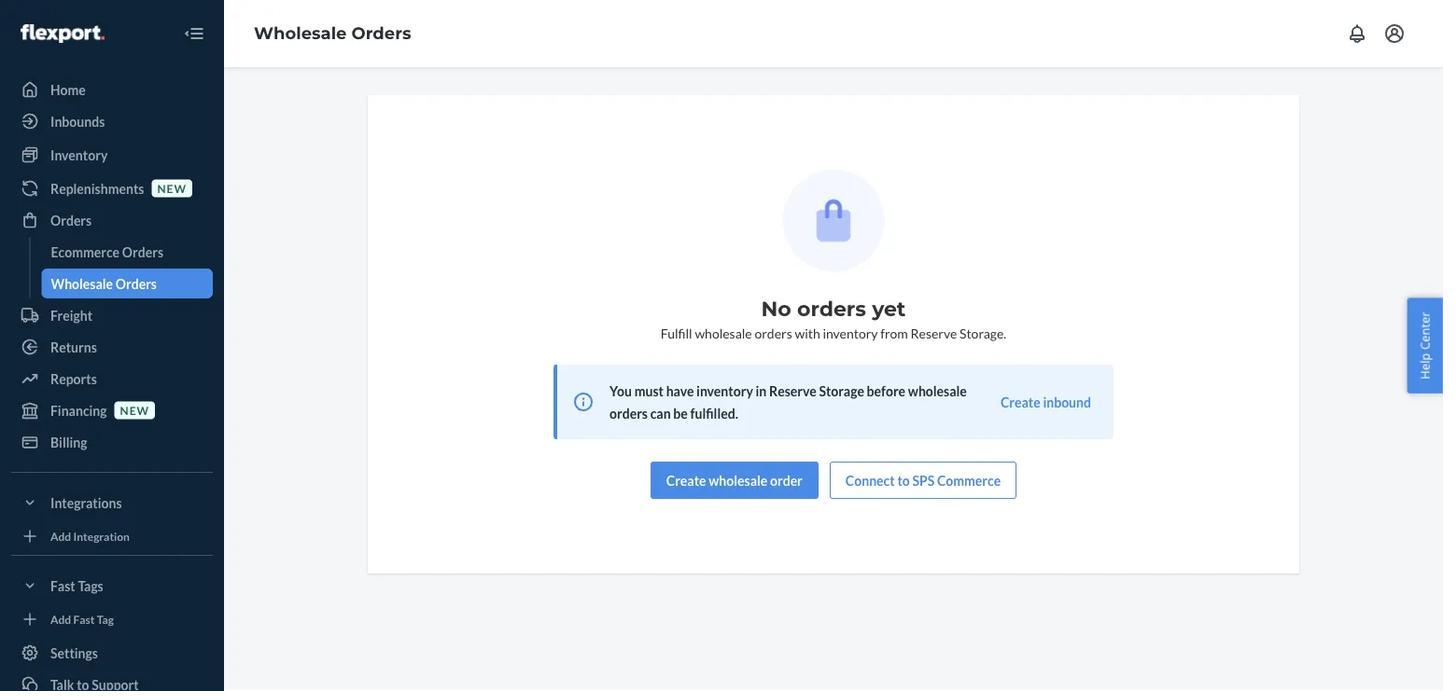 Task type: describe. For each thing, give the bounding box(es) containing it.
create wholesale order
[[666, 473, 803, 489]]

connect to sps commerce
[[846, 473, 1001, 489]]

home link
[[11, 75, 213, 105]]

1 vertical spatial fast
[[73, 613, 95, 626]]

sps
[[913, 473, 935, 489]]

flexport logo image
[[21, 24, 104, 43]]

add for add fast tag
[[50, 613, 71, 626]]

storage.
[[960, 325, 1007, 341]]

create inbound
[[1001, 394, 1091, 410]]

orders link
[[11, 205, 213, 235]]

reserve inside no orders yet fulfill wholesale orders with inventory from reserve storage.
[[911, 325, 957, 341]]

inbounds link
[[11, 106, 213, 136]]

help center
[[1417, 312, 1434, 380]]

have
[[666, 383, 694, 399]]

freight
[[50, 308, 92, 324]]

new for financing
[[120, 404, 149, 417]]

add integration link
[[11, 526, 213, 548]]

inventory inside no orders yet fulfill wholesale orders with inventory from reserve storage.
[[823, 325, 878, 341]]

can
[[650, 406, 671, 422]]

add for add integration
[[50, 530, 71, 543]]

fast tags button
[[11, 571, 213, 601]]

create wholesale order link
[[651, 462, 819, 500]]

fulfilled.
[[690, 406, 738, 422]]

create inbound button
[[1001, 393, 1091, 412]]

before
[[867, 383, 906, 399]]

0 vertical spatial wholesale
[[254, 23, 347, 44]]

fast tags
[[50, 578, 103, 594]]

create for create inbound
[[1001, 394, 1041, 410]]

open account menu image
[[1384, 22, 1406, 45]]

empty list image
[[783, 170, 885, 272]]

storage
[[819, 383, 864, 399]]

settings
[[50, 646, 98, 662]]

billing
[[50, 435, 87, 451]]

ecommerce
[[51, 244, 120, 260]]

fast inside dropdown button
[[50, 578, 75, 594]]

help
[[1417, 353, 1434, 380]]

help center button
[[1407, 298, 1443, 394]]

inventory
[[50, 147, 108, 163]]

order
[[770, 473, 803, 489]]

ecommerce orders link
[[42, 237, 213, 267]]

yet
[[872, 296, 906, 322]]

returns
[[50, 339, 97, 355]]

integration
[[73, 530, 130, 543]]

reports link
[[11, 364, 213, 394]]

reserve inside you must have inventory in reserve storage before wholesale orders can be fulfilled.
[[769, 383, 817, 399]]

close navigation image
[[183, 22, 205, 45]]

inbounds
[[50, 113, 105, 129]]

reports
[[50, 371, 97, 387]]

create for create wholesale order
[[666, 473, 706, 489]]

tags
[[78, 578, 103, 594]]

financing
[[50, 403, 107, 419]]

billing link
[[11, 428, 213, 458]]



Task type: vqa. For each thing, say whether or not it's contained in the screenshot.
dialog
no



Task type: locate. For each thing, give the bounding box(es) containing it.
2 vertical spatial wholesale
[[709, 473, 768, 489]]

0 horizontal spatial orders
[[610, 406, 648, 422]]

new for replenishments
[[157, 182, 187, 195]]

to
[[898, 473, 910, 489]]

0 vertical spatial add
[[50, 530, 71, 543]]

orders
[[797, 296, 866, 322], [755, 325, 792, 341], [610, 406, 648, 422]]

new
[[157, 182, 187, 195], [120, 404, 149, 417]]

fast
[[50, 578, 75, 594], [73, 613, 95, 626]]

0 vertical spatial inventory
[[823, 325, 878, 341]]

1 vertical spatial add
[[50, 613, 71, 626]]

fast left tag
[[73, 613, 95, 626]]

2 add from the top
[[50, 613, 71, 626]]

settings link
[[11, 639, 213, 669]]

1 horizontal spatial wholesale
[[254, 23, 347, 44]]

1 vertical spatial wholesale orders
[[51, 276, 157, 292]]

1 vertical spatial inventory
[[697, 383, 753, 399]]

create left inbound
[[1001, 394, 1041, 410]]

wholesale inside no orders yet fulfill wholesale orders with inventory from reserve storage.
[[695, 325, 752, 341]]

reserve
[[911, 325, 957, 341], [769, 383, 817, 399]]

0 vertical spatial fast
[[50, 578, 75, 594]]

you must have inventory in reserve storage before wholesale orders can be fulfilled.
[[610, 383, 967, 422]]

1 horizontal spatial reserve
[[911, 325, 957, 341]]

freight link
[[11, 301, 213, 331]]

no orders yet fulfill wholesale orders with inventory from reserve storage.
[[661, 296, 1007, 341]]

orders inside you must have inventory in reserve storage before wholesale orders can be fulfilled.
[[610, 406, 648, 422]]

1 horizontal spatial wholesale orders
[[254, 23, 411, 44]]

inbound
[[1043, 394, 1091, 410]]

no
[[761, 296, 792, 322]]

wholesale left the order
[[709, 473, 768, 489]]

1 horizontal spatial wholesale orders link
[[254, 23, 411, 44]]

inventory right with
[[823, 325, 878, 341]]

connect to sps commerce button
[[830, 462, 1017, 500]]

orders down no at the right of page
[[755, 325, 792, 341]]

inventory inside you must have inventory in reserve storage before wholesale orders can be fulfilled.
[[697, 383, 753, 399]]

orders
[[352, 23, 411, 44], [50, 212, 92, 228], [122, 244, 163, 260], [116, 276, 157, 292]]

replenishments
[[50, 181, 144, 197]]

1 vertical spatial orders
[[755, 325, 792, 341]]

0 horizontal spatial inventory
[[697, 383, 753, 399]]

reserve right "in"
[[769, 383, 817, 399]]

inventory link
[[11, 140, 213, 170]]

from
[[881, 325, 908, 341]]

returns link
[[11, 332, 213, 362]]

2 horizontal spatial orders
[[797, 296, 866, 322]]

add
[[50, 530, 71, 543], [50, 613, 71, 626]]

wholesale orders link
[[254, 23, 411, 44], [42, 269, 213, 299]]

fast left tags
[[50, 578, 75, 594]]

create
[[1001, 394, 1041, 410], [666, 473, 706, 489]]

integrations button
[[11, 488, 213, 518]]

must
[[635, 383, 664, 399]]

new up the orders link
[[157, 182, 187, 195]]

1 vertical spatial wholesale
[[908, 383, 967, 399]]

orders up with
[[797, 296, 866, 322]]

1 horizontal spatial orders
[[755, 325, 792, 341]]

fulfill
[[661, 325, 693, 341]]

0 horizontal spatial wholesale orders link
[[42, 269, 213, 299]]

new down reports link
[[120, 404, 149, 417]]

inventory
[[823, 325, 878, 341], [697, 383, 753, 399]]

1 vertical spatial wholesale
[[51, 276, 113, 292]]

be
[[674, 406, 688, 422]]

wholesale right before at bottom right
[[908, 383, 967, 399]]

0 horizontal spatial new
[[120, 404, 149, 417]]

0 horizontal spatial wholesale orders
[[51, 276, 157, 292]]

1 vertical spatial wholesale orders link
[[42, 269, 213, 299]]

you
[[610, 383, 632, 399]]

reserve right from
[[911, 325, 957, 341]]

orders down you
[[610, 406, 648, 422]]

add fast tag link
[[11, 609, 213, 631]]

connect to sps commerce link
[[830, 462, 1017, 500]]

1 horizontal spatial inventory
[[823, 325, 878, 341]]

2 vertical spatial orders
[[610, 406, 648, 422]]

wholesale inside button
[[709, 473, 768, 489]]

0 vertical spatial create
[[1001, 394, 1041, 410]]

add left integration
[[50, 530, 71, 543]]

wholesale
[[254, 23, 347, 44], [51, 276, 113, 292]]

add fast tag
[[50, 613, 114, 626]]

inventory up fulfilled.
[[697, 383, 753, 399]]

1 horizontal spatial new
[[157, 182, 187, 195]]

1 vertical spatial create
[[666, 473, 706, 489]]

add integration
[[50, 530, 130, 543]]

0 horizontal spatial reserve
[[769, 383, 817, 399]]

1 add from the top
[[50, 530, 71, 543]]

ecommerce orders
[[51, 244, 163, 260]]

wholesale right fulfill
[[695, 325, 752, 341]]

create down be
[[666, 473, 706, 489]]

0 horizontal spatial wholesale
[[51, 276, 113, 292]]

wholesale
[[695, 325, 752, 341], [908, 383, 967, 399], [709, 473, 768, 489]]

1 vertical spatial reserve
[[769, 383, 817, 399]]

commerce
[[937, 473, 1001, 489]]

home
[[50, 82, 86, 98]]

with
[[795, 325, 820, 341]]

open notifications image
[[1346, 22, 1369, 45]]

0 vertical spatial wholesale orders
[[254, 23, 411, 44]]

add up 'settings'
[[50, 613, 71, 626]]

wholesale inside you must have inventory in reserve storage before wholesale orders can be fulfilled.
[[908, 383, 967, 399]]

integrations
[[50, 495, 122, 511]]

create wholesale order button
[[651, 462, 819, 500]]

1 horizontal spatial create
[[1001, 394, 1041, 410]]

0 vertical spatial new
[[157, 182, 187, 195]]

0 horizontal spatial create
[[666, 473, 706, 489]]

tag
[[97, 613, 114, 626]]

wholesale orders
[[254, 23, 411, 44], [51, 276, 157, 292]]

center
[[1417, 312, 1434, 350]]

0 vertical spatial wholesale orders link
[[254, 23, 411, 44]]

0 vertical spatial reserve
[[911, 325, 957, 341]]

0 vertical spatial orders
[[797, 296, 866, 322]]

in
[[756, 383, 767, 399]]

connect
[[846, 473, 895, 489]]

1 vertical spatial new
[[120, 404, 149, 417]]

0 vertical spatial wholesale
[[695, 325, 752, 341]]



